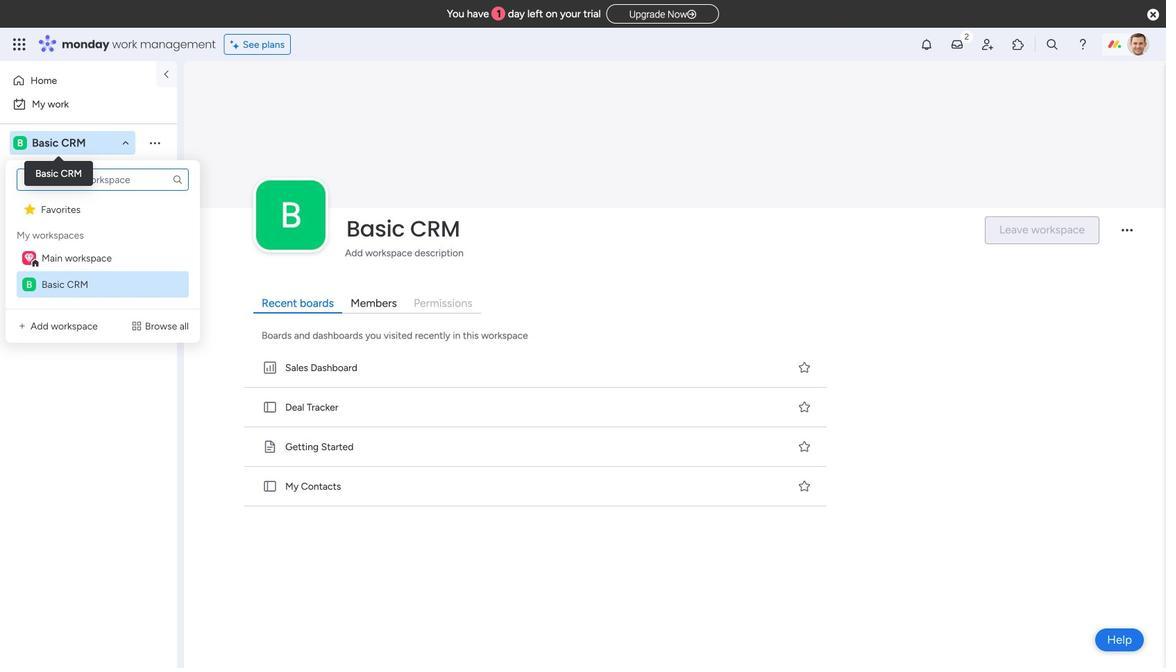 Task type: locate. For each thing, give the bounding box(es) containing it.
workspace image down my workspaces row
[[22, 278, 36, 292]]

Search for content search field
[[17, 169, 189, 191]]

1 vertical spatial public board image
[[262, 479, 278, 494]]

workspace image up the v2 star 2 icon
[[13, 135, 27, 151]]

help image
[[1076, 37, 1090, 51]]

0 vertical spatial workspace image
[[13, 135, 27, 151]]

select product image
[[12, 37, 26, 51]]

None search field
[[17, 169, 189, 191]]

search everything image
[[1045, 37, 1059, 51]]

None field
[[343, 214, 973, 244]]

option
[[8, 69, 148, 92], [8, 93, 169, 115], [0, 192, 177, 195]]

0 horizontal spatial service icon image
[[17, 321, 28, 332]]

search image
[[172, 174, 183, 185]]

basic crm element
[[17, 271, 189, 298]]

list box
[[14, 169, 192, 298], [0, 190, 177, 474]]

0 vertical spatial public board image
[[262, 400, 278, 415]]

public board image
[[262, 400, 278, 415], [262, 439, 278, 455]]

workspace image
[[256, 180, 326, 250], [22, 251, 36, 265], [24, 251, 34, 265]]

workspace selection element
[[13, 135, 88, 151]]

workspace image inside 'basic crm' 'element'
[[22, 278, 36, 292]]

2 service icon image from the left
[[131, 321, 142, 332]]

1 vertical spatial public dashboard image
[[262, 360, 278, 375]]

workspace image
[[13, 135, 27, 151], [22, 278, 36, 292]]

add to favorites image
[[798, 440, 811, 453]]

0 vertical spatial add to favorites image
[[798, 360, 811, 374]]

1 vertical spatial add to favorites image
[[798, 400, 811, 414]]

public dashboard image
[[15, 269, 28, 282], [262, 360, 278, 375]]

workspace image for workspace selection element
[[13, 135, 27, 151]]

1 vertical spatial public board image
[[262, 439, 278, 455]]

2 vertical spatial add to favorites image
[[798, 479, 811, 493]]

2 add to favorites image from the top
[[798, 400, 811, 414]]

1 public board image from the top
[[262, 400, 278, 415]]

1 vertical spatial workspace image
[[22, 278, 36, 292]]

public board image
[[15, 245, 28, 258], [262, 479, 278, 494]]

1 horizontal spatial service icon image
[[131, 321, 142, 332]]

add to favorites image
[[798, 360, 811, 374], [798, 400, 811, 414], [798, 479, 811, 493]]

tree grid
[[17, 196, 189, 298]]

1 horizontal spatial public dashboard image
[[262, 360, 278, 375]]

1 horizontal spatial public board image
[[262, 479, 278, 494]]

Search in workspace field
[[29, 165, 116, 181]]

service icon image
[[17, 321, 28, 332], [131, 321, 142, 332]]

0 horizontal spatial public board image
[[15, 245, 28, 258]]

0 horizontal spatial public dashboard image
[[15, 269, 28, 282]]



Task type: describe. For each thing, give the bounding box(es) containing it.
invite members image
[[981, 37, 995, 51]]

notifications image
[[920, 37, 934, 51]]

my workspaces row
[[17, 223, 84, 242]]

2 public board image from the top
[[262, 439, 278, 455]]

2 vertical spatial option
[[0, 192, 177, 195]]

workspace options image
[[148, 136, 162, 150]]

1 service icon image from the left
[[17, 321, 28, 332]]

public dashboard image inside 'quick search results' list box
[[262, 360, 278, 375]]

3 add to favorites image from the top
[[798, 479, 811, 493]]

update feed image
[[950, 37, 964, 51]]

workspace image for 'basic crm' 'element'
[[22, 278, 36, 292]]

monday marketplace image
[[1011, 37, 1025, 51]]

v2 star 2 image
[[24, 203, 35, 216]]

favorites element
[[17, 196, 189, 223]]

see plans image
[[230, 37, 243, 52]]

dapulse close image
[[1147, 8, 1159, 22]]

2 image
[[961, 28, 973, 44]]

0 vertical spatial public board image
[[15, 245, 28, 258]]

0 vertical spatial public dashboard image
[[15, 269, 28, 282]]

public board image inside 'quick search results' list box
[[262, 479, 278, 494]]

dapulse rightstroke image
[[687, 9, 696, 20]]

0 vertical spatial option
[[8, 69, 148, 92]]

1 vertical spatial option
[[8, 93, 169, 115]]

quick search results list box
[[242, 348, 831, 507]]

terry turtle image
[[1127, 33, 1149, 56]]

1 add to favorites image from the top
[[798, 360, 811, 374]]

main workspace element
[[17, 245, 189, 271]]



Task type: vqa. For each thing, say whether or not it's contained in the screenshot.
Status for Completed
no



